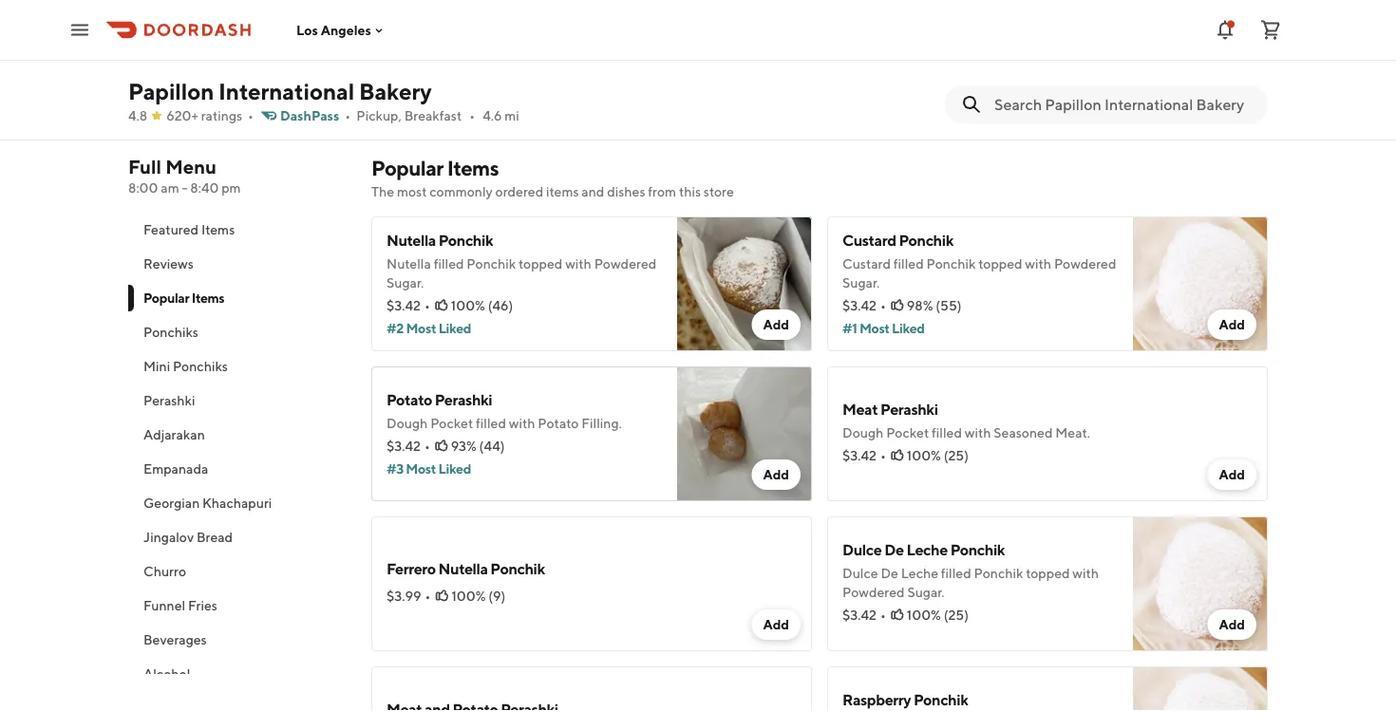Task type: vqa. For each thing, say whether or not it's contained in the screenshot.
3.9
no



Task type: describe. For each thing, give the bounding box(es) containing it.
dishes
[[607, 184, 646, 200]]

• down "meat perashki dough pocket filled with seasoned meat."
[[881, 448, 886, 464]]

am
[[161, 180, 179, 196]]

liked for custard
[[892, 321, 925, 336]]

from
[[648, 184, 677, 200]]

of
[[397, 86, 407, 100]]

#3
[[387, 461, 404, 477]]

seasoned
[[994, 425, 1053, 441]]

$3.42 • for nutella
[[387, 298, 430, 314]]

liked for potato
[[439, 461, 471, 477]]

empanada
[[143, 461, 208, 477]]

93% (44)
[[451, 439, 505, 454]]

jingalov bread
[[143, 530, 233, 545]]

8:00
[[128, 180, 158, 196]]

100% for dulce de leche ponchik
[[907, 608, 942, 623]]

sugar. for nutella ponchik
[[387, 275, 424, 291]]

dulce de leche ponchik image
[[1134, 517, 1269, 652]]

stars
[[418, 86, 442, 100]]

filled inside nutella ponchik nutella filled ponchik topped with powdered sugar.
[[434, 256, 464, 272]]

jingalov
[[143, 530, 194, 545]]

2 dulce from the top
[[843, 566, 879, 582]]

nutella ponchik image
[[678, 217, 812, 352]]

reviews
[[143, 256, 194, 272]]

order for 4/14/22
[[1272, 45, 1303, 58]]

open menu image
[[68, 19, 91, 41]]

mini ponchiks
[[143, 359, 228, 374]]

8:40
[[190, 180, 219, 196]]

0 vertical spatial potato
[[387, 391, 432, 409]]

-
[[182, 180, 188, 196]]

mini
[[143, 359, 170, 374]]

topped for nutella ponchik
[[519, 256, 563, 272]]

order for 4/30/23
[[975, 45, 1006, 58]]

$3.42 • down meat
[[843, 448, 886, 464]]

full
[[128, 156, 162, 178]]

beverages
[[143, 632, 207, 648]]

most for custard
[[860, 321, 890, 336]]

with inside "meat perashki dough pocket filled with seasoned meat."
[[965, 425, 992, 441]]

ferrero nutella ponchik
[[387, 560, 545, 578]]

#1 most liked
[[843, 321, 925, 336]]

100% (9)
[[452, 589, 506, 604]]

bakery
[[359, 77, 432, 105]]

• up #2 most liked
[[425, 298, 430, 314]]

perashki button
[[128, 384, 349, 418]]

$3.42 for potato
[[387, 439, 421, 454]]

$3.42 down meat
[[843, 448, 877, 464]]

popular for popular items
[[143, 290, 189, 306]]

funnel fries button
[[128, 589, 349, 623]]

papillon international bakery
[[128, 77, 432, 105]]

perashki for meat
[[881, 401, 938, 419]]

#1
[[843, 321, 858, 336]]

los angeles
[[296, 22, 371, 38]]

store
[[704, 184, 734, 200]]

• left pickup,
[[345, 108, 351, 124]]

featured items button
[[128, 213, 349, 247]]

$3.42 up raspberry
[[843, 608, 877, 623]]

pickup, breakfast • 4.6 mi
[[357, 108, 520, 124]]

items for popular items
[[192, 290, 225, 306]]

popular for popular items the most commonly ordered items and dishes from this store
[[372, 156, 444, 181]]

pocket for meat
[[887, 425, 930, 441]]

items for popular items the most commonly ordered items and dishes from this store
[[447, 156, 499, 181]]

• up the #1 most liked
[[881, 298, 886, 314]]

pocket for potato
[[431, 416, 473, 431]]

(46)
[[488, 298, 513, 314]]

• doordash order for 4/30/23
[[913, 45, 1006, 58]]

powdered for custard ponchik
[[1055, 256, 1117, 272]]

perashki inside button
[[143, 393, 195, 409]]

2 custard from the top
[[843, 256, 891, 272]]

items
[[546, 184, 579, 200]]

(9)
[[489, 589, 506, 604]]

the
[[372, 184, 394, 200]]

doordash for 5/16/23
[[617, 45, 669, 58]]

ferrero
[[387, 560, 436, 578]]

items for featured items
[[201, 222, 235, 238]]

add for nutella ponchik
[[763, 317, 790, 333]]

4.8
[[128, 108, 147, 124]]

5/16/23
[[566, 45, 608, 58]]

breakfast
[[404, 108, 462, 124]]

2 vertical spatial nutella
[[439, 560, 488, 578]]

dashpass
[[280, 108, 340, 124]]

add for custard ponchik
[[1220, 317, 1246, 333]]

georgian khachapuri button
[[128, 487, 349, 521]]

funnel fries
[[143, 598, 217, 614]]

international
[[219, 77, 355, 105]]

$3.42 • for custard
[[843, 298, 886, 314]]

fries
[[188, 598, 217, 614]]

los angeles button
[[296, 22, 387, 38]]

alcohol button
[[128, 658, 349, 692]]

0 vertical spatial nutella
[[387, 231, 436, 249]]

4.6
[[483, 108, 502, 124]]

topped for custard ponchik
[[979, 256, 1023, 272]]

meat.
[[1056, 425, 1091, 441]]

sugar. inside dulce de leche ponchik dulce de leche filled ponchik topped with powdered sugar.
[[908, 585, 945, 601]]

adjarakan
[[143, 427, 205, 443]]

4/14/22
[[1167, 45, 1208, 58]]

churro
[[143, 564, 186, 580]]

custard ponchik custard filled ponchik topped with powdered sugar.
[[843, 231, 1117, 291]]

potato perashki image
[[678, 367, 812, 502]]

dulce de leche ponchik dulce de leche filled ponchik topped with powdered sugar.
[[843, 541, 1099, 601]]

• right ratings
[[248, 108, 254, 124]]

with inside dulce de leche ponchik dulce de leche filled ponchik topped with powdered sugar.
[[1073, 566, 1099, 582]]

#2 most liked
[[387, 321, 471, 336]]

620+
[[166, 108, 199, 124]]

(44)
[[480, 439, 505, 454]]

100% for nutella ponchik
[[451, 298, 485, 314]]

dashpass •
[[280, 108, 351, 124]]

4/30/23
[[867, 45, 911, 58]]

alcohol
[[143, 667, 190, 682]]

notification bell image
[[1214, 19, 1237, 41]]

dough for meat
[[843, 425, 884, 441]]

(55)
[[936, 298, 962, 314]]

bread
[[197, 530, 233, 545]]

of 5 stars
[[397, 86, 442, 100]]

filled inside dulce de leche ponchik dulce de leche filled ponchik topped with powdered sugar.
[[942, 566, 972, 582]]

doordash for 4/30/23
[[920, 45, 973, 58]]



Task type: locate. For each thing, give the bounding box(es) containing it.
0 vertical spatial 100% (25)
[[907, 448, 969, 464]]

98%
[[907, 298, 934, 314]]

$3.42 • up raspberry
[[843, 608, 886, 623]]

ponchiks right mini
[[173, 359, 228, 374]]

pocket inside potato perashki dough pocket filled with potato filling.
[[431, 416, 473, 431]]

angeles
[[321, 22, 371, 38]]

dough inside potato perashki dough pocket filled with potato filling.
[[387, 416, 428, 431]]

ordered
[[496, 184, 544, 200]]

commonly
[[430, 184, 493, 200]]

full menu 8:00 am - 8:40 pm
[[128, 156, 241, 196]]

1 horizontal spatial powdered
[[843, 585, 905, 601]]

potato up #3 on the left of page
[[387, 391, 432, 409]]

potato perashki dough pocket filled with potato filling.
[[387, 391, 622, 431]]

2 doordash from the left
[[920, 45, 973, 58]]

0 vertical spatial leche
[[907, 541, 948, 559]]

1 vertical spatial potato
[[538, 416, 579, 431]]

add button for potato perashki
[[752, 460, 801, 490]]

ponchiks inside "button"
[[143, 325, 199, 340]]

filled inside potato perashki dough pocket filled with potato filling.
[[476, 416, 506, 431]]

0 horizontal spatial potato
[[387, 391, 432, 409]]

3 doordash from the left
[[1217, 45, 1270, 58]]

2 horizontal spatial topped
[[1026, 566, 1070, 582]]

reviews button
[[128, 247, 349, 281]]

2 100% (25) from the top
[[907, 608, 969, 623]]

2 horizontal spatial perashki
[[881, 401, 938, 419]]

popular items the most commonly ordered items and dishes from this store
[[372, 156, 734, 200]]

1 vertical spatial popular
[[143, 290, 189, 306]]

filled inside custard ponchik custard filled ponchik topped with powdered sugar.
[[894, 256, 924, 272]]

1 (25) from the top
[[944, 448, 969, 464]]

0 horizontal spatial pocket
[[431, 416, 473, 431]]

topped inside dulce de leche ponchik dulce de leche filled ponchik topped with powdered sugar.
[[1026, 566, 1070, 582]]

topped inside nutella ponchik nutella filled ponchik topped with powdered sugar.
[[519, 256, 563, 272]]

with inside potato perashki dough pocket filled with potato filling.
[[509, 416, 535, 431]]

1 horizontal spatial perashki
[[435, 391, 492, 409]]

1 horizontal spatial sugar.
[[843, 275, 880, 291]]

add
[[763, 317, 790, 333], [1220, 317, 1246, 333], [763, 467, 790, 483], [1220, 467, 1246, 483], [763, 617, 790, 633], [1220, 617, 1246, 633]]

sugar. inside custard ponchik custard filled ponchik topped with powdered sugar.
[[843, 275, 880, 291]]

(25) down dulce de leche ponchik dulce de leche filled ponchik topped with powdered sugar.
[[944, 608, 969, 623]]

$3.42 • up #2
[[387, 298, 430, 314]]

most right '#1'
[[860, 321, 890, 336]]

georgian khachapuri
[[143, 496, 272, 511]]

potato left the filling.
[[538, 416, 579, 431]]

sugar. inside nutella ponchik nutella filled ponchik topped with powdered sugar.
[[387, 275, 424, 291]]

0 horizontal spatial dough
[[387, 416, 428, 431]]

100% (25) for pocket
[[907, 448, 969, 464]]

topped inside custard ponchik custard filled ponchik topped with powdered sugar.
[[979, 256, 1023, 272]]

2 horizontal spatial sugar.
[[908, 585, 945, 601]]

2 horizontal spatial powdered
[[1055, 256, 1117, 272]]

1 • doordash order from the left
[[610, 45, 703, 58]]

1 dulce from the top
[[843, 541, 882, 559]]

popular up most
[[372, 156, 444, 181]]

pm
[[222, 180, 241, 196]]

funnel
[[143, 598, 185, 614]]

5
[[409, 86, 416, 100]]

papillon
[[128, 77, 214, 105]]

add for dulce de leche ponchik
[[1220, 617, 1246, 633]]

filled inside "meat perashki dough pocket filled with seasoned meat."
[[932, 425, 963, 441]]

$3.42 up #2
[[387, 298, 421, 314]]

1 order from the left
[[672, 45, 703, 58]]

mi
[[505, 108, 520, 124]]

mini ponchiks button
[[128, 350, 349, 384]]

nutella up 100% (9)
[[439, 560, 488, 578]]

1 vertical spatial dulce
[[843, 566, 879, 582]]

1 vertical spatial de
[[881, 566, 899, 582]]

items inside "popular items the most commonly ordered items and dishes from this store"
[[447, 156, 499, 181]]

100% for meat perashki
[[907, 448, 942, 464]]

• right '$3.99'
[[425, 589, 431, 604]]

ponchiks
[[143, 325, 199, 340], [173, 359, 228, 374]]

powdered inside nutella ponchik nutella filled ponchik topped with powdered sugar.
[[595, 256, 657, 272]]

100% (25) down "meat perashki dough pocket filled with seasoned meat."
[[907, 448, 969, 464]]

sugar. for custard ponchik
[[843, 275, 880, 291]]

Item Search search field
[[995, 94, 1253, 115]]

0 horizontal spatial popular
[[143, 290, 189, 306]]

pocket
[[431, 416, 473, 431], [887, 425, 930, 441]]

empanada button
[[128, 452, 349, 487]]

0 vertical spatial (25)
[[944, 448, 969, 464]]

with inside custard ponchik custard filled ponchik topped with powdered sugar.
[[1026, 256, 1052, 272]]

2 • doordash order from the left
[[913, 45, 1006, 58]]

georgian
[[143, 496, 200, 511]]

620+ ratings •
[[166, 108, 254, 124]]

100% (25) down dulce de leche ponchik dulce de leche filled ponchik topped with powdered sugar.
[[907, 608, 969, 623]]

100% (46)
[[451, 298, 513, 314]]

featured
[[143, 222, 199, 238]]

100%
[[451, 298, 485, 314], [907, 448, 942, 464], [452, 589, 486, 604], [907, 608, 942, 623]]

0 vertical spatial items
[[447, 156, 499, 181]]

• left 4.6
[[470, 108, 475, 124]]

pocket inside "meat perashki dough pocket filled with seasoned meat."
[[887, 425, 930, 441]]

powdered
[[595, 256, 657, 272], [1055, 256, 1117, 272], [843, 585, 905, 601]]

• doordash order right '5/16/23'
[[610, 45, 703, 58]]

2 horizontal spatial • doordash order
[[1210, 45, 1303, 58]]

0 horizontal spatial topped
[[519, 256, 563, 272]]

this
[[679, 184, 701, 200]]

most
[[397, 184, 427, 200]]

raspberry ponchik
[[843, 691, 969, 709]]

popular items
[[143, 290, 225, 306]]

liked
[[439, 321, 471, 336], [892, 321, 925, 336], [439, 461, 471, 477]]

1 vertical spatial leche
[[901, 566, 939, 582]]

doordash down notification bell icon
[[1217, 45, 1270, 58]]

liked for nutella
[[439, 321, 471, 336]]

order for 5/16/23
[[672, 45, 703, 58]]

meat perashki dough pocket filled with seasoned meat.
[[843, 401, 1091, 441]]

3 • doordash order from the left
[[1210, 45, 1303, 58]]

0 horizontal spatial powdered
[[595, 256, 657, 272]]

$3.42 • up #3 on the left of page
[[387, 439, 430, 454]]

dough down meat
[[843, 425, 884, 441]]

1 horizontal spatial topped
[[979, 256, 1023, 272]]

add button
[[752, 310, 801, 340], [1208, 310, 1257, 340], [752, 460, 801, 490], [1208, 460, 1257, 490], [752, 610, 801, 640], [1208, 610, 1257, 640]]

2 horizontal spatial order
[[1272, 45, 1303, 58]]

khachapuri
[[202, 496, 272, 511]]

raspberry ponchik image
[[1134, 667, 1269, 712]]

0 horizontal spatial • doordash order
[[610, 45, 703, 58]]

items down "reviews" button
[[192, 290, 225, 306]]

ponchik
[[439, 231, 493, 249], [899, 231, 954, 249], [467, 256, 516, 272], [927, 256, 976, 272], [951, 541, 1005, 559], [491, 560, 545, 578], [974, 566, 1024, 582], [914, 691, 969, 709]]

filled
[[434, 256, 464, 272], [894, 256, 924, 272], [476, 416, 506, 431], [932, 425, 963, 441], [942, 566, 972, 582]]

#2
[[387, 321, 404, 336]]

popular down reviews
[[143, 290, 189, 306]]

1 vertical spatial nutella
[[387, 256, 431, 272]]

items
[[447, 156, 499, 181], [201, 222, 235, 238], [192, 290, 225, 306]]

sugar.
[[387, 275, 424, 291], [843, 275, 880, 291], [908, 585, 945, 601]]

order
[[672, 45, 703, 58], [975, 45, 1006, 58], [1272, 45, 1303, 58]]

2 order from the left
[[975, 45, 1006, 58]]

most right #3 on the left of page
[[406, 461, 436, 477]]

•
[[610, 45, 615, 58], [913, 45, 918, 58], [1210, 45, 1215, 58], [248, 108, 254, 124], [345, 108, 351, 124], [470, 108, 475, 124], [425, 298, 430, 314], [881, 298, 886, 314], [425, 439, 430, 454], [881, 448, 886, 464], [425, 589, 431, 604], [881, 608, 886, 623]]

powdered inside dulce de leche ponchik dulce de leche filled ponchik topped with powdered sugar.
[[843, 585, 905, 601]]

dough for potato
[[387, 416, 428, 431]]

jingalov bread button
[[128, 521, 349, 555]]

beverages button
[[128, 623, 349, 658]]

100% (25) for ponchik
[[907, 608, 969, 623]]

0 vertical spatial popular
[[372, 156, 444, 181]]

• right '5/16/23'
[[610, 45, 615, 58]]

$3.42 • up '#1'
[[843, 298, 886, 314]]

add for potato perashki
[[763, 467, 790, 483]]

1 horizontal spatial doordash
[[920, 45, 973, 58]]

doordash for 4/14/22
[[1217, 45, 1270, 58]]

(25) for pocket
[[944, 448, 969, 464]]

2 horizontal spatial doordash
[[1217, 45, 1270, 58]]

dough
[[387, 416, 428, 431], [843, 425, 884, 441]]

0 horizontal spatial perashki
[[143, 393, 195, 409]]

(25) for ponchik
[[944, 608, 969, 623]]

1 custard from the top
[[843, 231, 897, 249]]

$3.42 up '#1'
[[843, 298, 877, 314]]

$3.42 •
[[387, 298, 430, 314], [843, 298, 886, 314], [387, 439, 430, 454], [843, 448, 886, 464], [843, 608, 886, 623]]

100% down dulce de leche ponchik dulce de leche filled ponchik topped with powdered sugar.
[[907, 608, 942, 623]]

doordash right the 4/30/23
[[920, 45, 973, 58]]

topped
[[519, 256, 563, 272], [979, 256, 1023, 272], [1026, 566, 1070, 582]]

featured items
[[143, 222, 235, 238]]

raspberry
[[843, 691, 911, 709]]

$3.42 up #3 on the left of page
[[387, 439, 421, 454]]

items up commonly
[[447, 156, 499, 181]]

2 vertical spatial items
[[192, 290, 225, 306]]

1 horizontal spatial pocket
[[887, 425, 930, 441]]

0 horizontal spatial doordash
[[617, 45, 669, 58]]

98% (55)
[[907, 298, 962, 314]]

popular inside "popular items the most commonly ordered items and dishes from this store"
[[372, 156, 444, 181]]

powdered inside custard ponchik custard filled ponchik topped with powdered sugar.
[[1055, 256, 1117, 272]]

• doordash order right the 4/30/23
[[913, 45, 1006, 58]]

filling.
[[582, 416, 622, 431]]

and
[[582, 184, 605, 200]]

$3.42 for nutella
[[387, 298, 421, 314]]

$3.99
[[387, 589, 421, 604]]

nutella down most
[[387, 231, 436, 249]]

doordash
[[617, 45, 669, 58], [920, 45, 973, 58], [1217, 45, 1270, 58]]

• doordash order down the 0 items, open order cart image
[[1210, 45, 1303, 58]]

1 vertical spatial custard
[[843, 256, 891, 272]]

• doordash order for 5/16/23
[[610, 45, 703, 58]]

100% left the '(46)'
[[451, 298, 485, 314]]

items inside featured items button
[[201, 222, 235, 238]]

nutella up #2
[[387, 256, 431, 272]]

0 vertical spatial dulce
[[843, 541, 882, 559]]

1 horizontal spatial • doordash order
[[913, 45, 1006, 58]]

ponchiks down popular items at top
[[143, 325, 199, 340]]

100% down ferrero nutella ponchik
[[452, 589, 486, 604]]

most right #2
[[406, 321, 436, 336]]

ratings
[[201, 108, 242, 124]]

perashki for potato
[[435, 391, 492, 409]]

powdered for nutella ponchik
[[595, 256, 657, 272]]

1 horizontal spatial order
[[975, 45, 1006, 58]]

most for potato
[[406, 461, 436, 477]]

3 order from the left
[[1272, 45, 1303, 58]]

pickup,
[[357, 108, 402, 124]]

1 horizontal spatial dough
[[843, 425, 884, 441]]

2 (25) from the top
[[944, 608, 969, 623]]

liked down 98%
[[892, 321, 925, 336]]

ponchiks button
[[128, 315, 349, 350]]

100% down "meat perashki dough pocket filled with seasoned meat."
[[907, 448, 942, 464]]

1 vertical spatial ponchiks
[[173, 359, 228, 374]]

nutella
[[387, 231, 436, 249], [387, 256, 431, 272], [439, 560, 488, 578]]

dulce
[[843, 541, 882, 559], [843, 566, 879, 582]]

liked down 93%
[[439, 461, 471, 477]]

dough inside "meat perashki dough pocket filled with seasoned meat."
[[843, 425, 884, 441]]

• up the #3 most liked
[[425, 439, 430, 454]]

perashki inside potato perashki dough pocket filled with potato filling.
[[435, 391, 492, 409]]

1 vertical spatial (25)
[[944, 608, 969, 623]]

0 vertical spatial ponchiks
[[143, 325, 199, 340]]

perashki right meat
[[881, 401, 938, 419]]

los
[[296, 22, 318, 38]]

leche
[[907, 541, 948, 559], [901, 566, 939, 582]]

perashki up adjarakan
[[143, 393, 195, 409]]

#3 most liked
[[387, 461, 471, 477]]

liked down 100% (46)
[[439, 321, 471, 336]]

• right the 4/30/23
[[913, 45, 918, 58]]

1 vertical spatial 100% (25)
[[907, 608, 969, 623]]

1 100% (25) from the top
[[907, 448, 969, 464]]

100% (25)
[[907, 448, 969, 464], [907, 608, 969, 623]]

doordash right '5/16/23'
[[617, 45, 669, 58]]

custard ponchik image
[[1134, 217, 1269, 352]]

ponchiks inside button
[[173, 359, 228, 374]]

custard
[[843, 231, 897, 249], [843, 256, 891, 272]]

dough up #3 on the left of page
[[387, 416, 428, 431]]

0 vertical spatial de
[[885, 541, 904, 559]]

$3.42 • for potato
[[387, 439, 430, 454]]

$3.42 for custard
[[843, 298, 877, 314]]

1 doordash from the left
[[617, 45, 669, 58]]

• up raspberry
[[881, 608, 886, 623]]

• right 4/14/22
[[1210, 45, 1215, 58]]

1 vertical spatial items
[[201, 222, 235, 238]]

(25) down "meat perashki dough pocket filled with seasoned meat."
[[944, 448, 969, 464]]

93%
[[451, 439, 477, 454]]

perashki inside "meat perashki dough pocket filled with seasoned meat."
[[881, 401, 938, 419]]

adjarakan button
[[128, 418, 349, 452]]

0 horizontal spatial sugar.
[[387, 275, 424, 291]]

$3.99 •
[[387, 589, 431, 604]]

1 horizontal spatial popular
[[372, 156, 444, 181]]

add button for dulce de leche ponchik
[[1208, 610, 1257, 640]]

1 horizontal spatial potato
[[538, 416, 579, 431]]

0 items, open order cart image
[[1260, 19, 1283, 41]]

meat
[[843, 401, 878, 419]]

• doordash order for 4/14/22
[[1210, 45, 1303, 58]]

churro button
[[128, 555, 349, 589]]

perashki up 93%
[[435, 391, 492, 409]]

0 horizontal spatial order
[[672, 45, 703, 58]]

most for nutella
[[406, 321, 436, 336]]

items up "reviews" button
[[201, 222, 235, 238]]

add button for nutella ponchik
[[752, 310, 801, 340]]

0 vertical spatial custard
[[843, 231, 897, 249]]

$3.42
[[387, 298, 421, 314], [843, 298, 877, 314], [387, 439, 421, 454], [843, 448, 877, 464], [843, 608, 877, 623]]

with inside nutella ponchik nutella filled ponchik topped with powdered sugar.
[[566, 256, 592, 272]]

add button for custard ponchik
[[1208, 310, 1257, 340]]

perashki
[[435, 391, 492, 409], [143, 393, 195, 409], [881, 401, 938, 419]]



